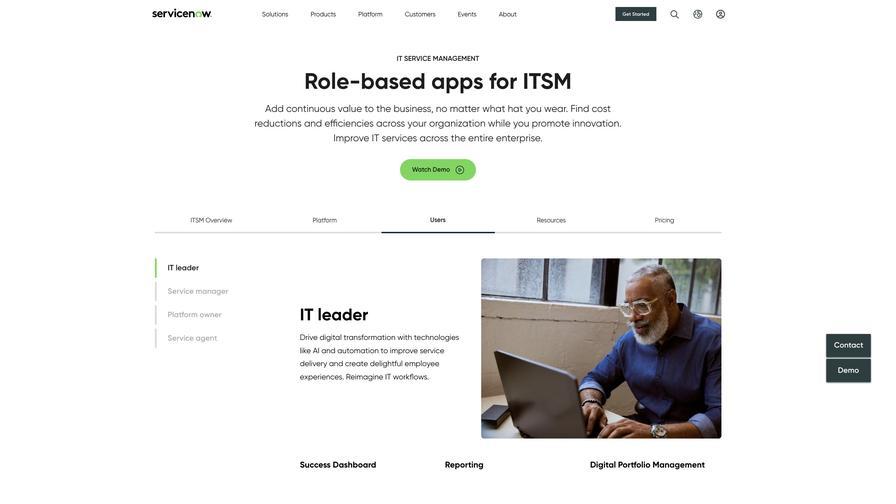 Task type: locate. For each thing, give the bounding box(es) containing it.
0 vertical spatial to
[[365, 103, 374, 114]]

what
[[482, 103, 505, 114]]

the
[[376, 103, 391, 114], [451, 132, 466, 144]]

drive digital transformation with technologies like ai and automation to improve service delivery and create delightful employee experiences. reimagine it workflows.
[[300, 333, 459, 381]]

service
[[420, 346, 444, 355]]

you
[[526, 103, 542, 114], [513, 117, 529, 129]]

and down the continuous
[[304, 117, 322, 129]]

it left 'services' at the left
[[372, 132, 379, 144]]

it down delightful
[[385, 372, 391, 381]]

delightful
[[370, 359, 403, 368]]

across
[[376, 117, 405, 129], [420, 132, 449, 144]]

get started link
[[616, 7, 656, 21]]

solutions
[[262, 10, 288, 18]]

it
[[397, 54, 402, 63], [372, 132, 379, 144], [300, 304, 314, 325], [385, 372, 391, 381]]

and inside add continuous value to the business, no matter what hat you wear. find cost reductions and efficiencies across your organization while you promote innovation. improve it services across the entire enterprise.
[[304, 117, 322, 129]]

while
[[488, 117, 511, 129]]

wear.
[[544, 103, 568, 114]]

it inside add continuous value to the business, no matter what hat you wear. find cost reductions and efficiencies across your organization while you promote innovation. improve it services across the entire enterprise.
[[372, 132, 379, 144]]

it inside drive digital transformation with technologies like ai and automation to improve service delivery and create delightful employee experiences. reimagine it workflows.
[[385, 372, 391, 381]]

1 horizontal spatial to
[[381, 346, 388, 355]]

management for it service management
[[433, 54, 479, 63]]

matter
[[450, 103, 480, 114]]

workflows.
[[393, 372, 429, 381]]

it leader
[[300, 304, 368, 325]]

to right value
[[365, 103, 374, 114]]

and
[[304, 117, 322, 129], [321, 346, 336, 355], [329, 359, 343, 368]]

1 horizontal spatial the
[[451, 132, 466, 144]]

find
[[571, 103, 589, 114]]

add continuous value to the business, no matter what hat you wear. find cost reductions and efficiencies across your organization while you promote innovation. improve it services across the entire enterprise.
[[255, 103, 622, 144]]

enterprise.
[[496, 132, 543, 144]]

to up delightful
[[381, 346, 388, 355]]

about button
[[499, 9, 517, 19]]

management
[[433, 54, 479, 63], [653, 460, 705, 470]]

0 vertical spatial and
[[304, 117, 322, 129]]

it up 'drive'
[[300, 304, 314, 325]]

1 vertical spatial management
[[653, 460, 705, 470]]

management for digital portfolio management
[[653, 460, 705, 470]]

0 horizontal spatial management
[[433, 54, 479, 63]]

employee
[[405, 359, 439, 368]]

started
[[632, 11, 649, 17]]

customers
[[405, 10, 436, 18]]

you right the hat at the right of the page
[[526, 103, 542, 114]]

you up 'enterprise.'
[[513, 117, 529, 129]]

automation
[[337, 346, 379, 355]]

success dashboard
[[300, 460, 376, 470]]

digital portfolio management
[[590, 460, 705, 470]]

across down your
[[420, 132, 449, 144]]

the down the organization
[[451, 132, 466, 144]]

ai
[[313, 346, 320, 355]]

0 vertical spatial management
[[433, 54, 479, 63]]

events button
[[458, 9, 477, 19]]

dashboard
[[333, 460, 376, 470]]

drive
[[300, 333, 318, 342]]

get
[[623, 11, 631, 17]]

to
[[365, 103, 374, 114], [381, 346, 388, 355]]

and right ai
[[321, 346, 336, 355]]

efficiencies
[[325, 117, 374, 129]]

digital
[[320, 333, 342, 342]]

1 horizontal spatial across
[[420, 132, 449, 144]]

1 vertical spatial the
[[451, 132, 466, 144]]

entire
[[468, 132, 494, 144]]

1 horizontal spatial management
[[653, 460, 705, 470]]

across up 'services' at the left
[[376, 117, 405, 129]]

based
[[361, 67, 426, 95]]

1 vertical spatial to
[[381, 346, 388, 355]]

contact
[[834, 341, 863, 350]]

role-based apps for itsm
[[304, 67, 572, 95]]

platform
[[358, 10, 383, 18]]

0 horizontal spatial the
[[376, 103, 391, 114]]

it left service
[[397, 54, 402, 63]]

1 vertical spatial and
[[321, 346, 336, 355]]

0 vertical spatial across
[[376, 117, 405, 129]]

hat
[[508, 103, 523, 114]]

customers button
[[405, 9, 436, 19]]

the down based
[[376, 103, 391, 114]]

go to servicenow account image
[[716, 10, 725, 18]]

and up "experiences."
[[329, 359, 343, 368]]

delivery
[[300, 359, 327, 368]]

0 horizontal spatial to
[[365, 103, 374, 114]]

experiences.
[[300, 372, 344, 381]]



Task type: describe. For each thing, give the bounding box(es) containing it.
like
[[300, 346, 311, 355]]

role-
[[304, 67, 361, 95]]

services
[[382, 132, 417, 144]]

portfolio
[[618, 460, 651, 470]]

events
[[458, 10, 477, 18]]

0 vertical spatial you
[[526, 103, 542, 114]]

reporting
[[445, 460, 484, 470]]

transformation
[[344, 333, 396, 342]]

service
[[404, 54, 431, 63]]

2 vertical spatial and
[[329, 359, 343, 368]]

servicenow image
[[151, 8, 212, 17]]

improve
[[390, 346, 418, 355]]

reimagine
[[346, 372, 383, 381]]

your
[[408, 117, 427, 129]]

platform button
[[358, 9, 383, 19]]

0 vertical spatial the
[[376, 103, 391, 114]]

demo link
[[827, 359, 871, 382]]

products
[[311, 10, 336, 18]]

digital
[[590, 460, 616, 470]]

leader
[[318, 304, 368, 325]]

promote
[[532, 117, 570, 129]]

innovation.
[[573, 117, 622, 129]]

success
[[300, 460, 331, 470]]

reductions
[[255, 117, 302, 129]]

get started
[[623, 11, 649, 17]]

to inside drive digital transformation with technologies like ai and automation to improve service delivery and create delightful employee experiences. reimagine it workflows.
[[381, 346, 388, 355]]

solutions button
[[262, 9, 288, 19]]

no
[[436, 103, 447, 114]]

1 vertical spatial you
[[513, 117, 529, 129]]

products button
[[311, 9, 336, 19]]

technologies
[[414, 333, 459, 342]]

contact link
[[827, 334, 871, 357]]

cost
[[592, 103, 611, 114]]

business,
[[394, 103, 434, 114]]

create
[[345, 359, 368, 368]]

for
[[489, 67, 517, 95]]

0 horizontal spatial across
[[376, 117, 405, 129]]

to inside add continuous value to the business, no matter what hat you wear. find cost reductions and efficiencies across your organization while you promote innovation. improve it services across the entire enterprise.
[[365, 103, 374, 114]]

continuous
[[286, 103, 335, 114]]

with
[[397, 333, 412, 342]]

itsm
[[523, 67, 572, 95]]

improve
[[334, 132, 369, 144]]

apps
[[431, 67, 484, 95]]

value
[[338, 103, 362, 114]]

it service management
[[397, 54, 479, 63]]

organization
[[429, 117, 486, 129]]

demo
[[838, 366, 859, 375]]

1 vertical spatial across
[[420, 132, 449, 144]]

add
[[265, 103, 284, 114]]

about
[[499, 10, 517, 18]]



Task type: vqa. For each thing, say whether or not it's contained in the screenshot.
THE "LEADER"
yes



